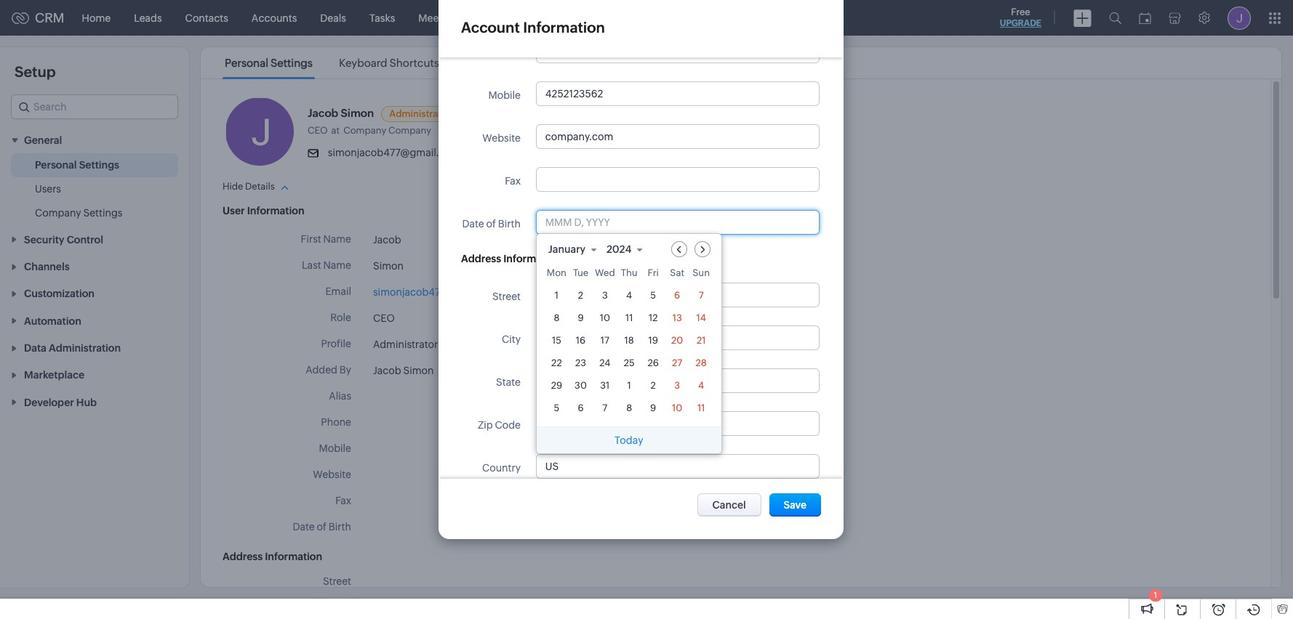 Task type: describe. For each thing, give the bounding box(es) containing it.
1 horizontal spatial date
[[462, 218, 484, 230]]

added
[[306, 364, 337, 376]]

simonjacob477@gmail.com link
[[373, 287, 505, 298]]

1 vertical spatial simon
[[373, 260, 404, 272]]

1 vertical spatial simonjacob477@gmail.com
[[373, 287, 505, 298]]

city
[[502, 334, 521, 345]]

ceo for ceo at company company
[[308, 125, 328, 136]]

meetings link
[[407, 0, 474, 35]]

at
[[331, 125, 340, 136]]

calendar image
[[1139, 12, 1151, 24]]

thursday column header
[[619, 268, 639, 283]]

today button
[[537, 427, 721, 454]]

MMM D, YYYY text field
[[537, 211, 819, 234]]

contacts
[[185, 12, 228, 24]]

first name
[[301, 233, 351, 245]]

mon, 27 nov 2023 12:54 pm
[[443, 367, 554, 377]]

26
[[648, 358, 659, 369]]

mon tue wed thu
[[547, 268, 638, 279]]

today
[[615, 435, 643, 447]]

deals link
[[309, 0, 358, 35]]

wednesday column header
[[595, 268, 615, 283]]

0 vertical spatial simonjacob477@gmail.com
[[328, 147, 460, 159]]

logo image
[[12, 12, 29, 24]]

role
[[330, 312, 351, 324]]

1 vertical spatial jacob
[[373, 234, 401, 246]]

zip code
[[478, 420, 521, 431]]

0 horizontal spatial date of birth
[[293, 521, 351, 533]]

1 horizontal spatial date of birth
[[462, 218, 521, 230]]

1 horizontal spatial 8
[[626, 403, 632, 414]]

user information
[[223, 205, 304, 217]]

cancel button
[[697, 494, 761, 517]]

company settings
[[35, 208, 122, 219]]

1 horizontal spatial 1
[[627, 380, 631, 391]]

free upgrade
[[1000, 7, 1041, 28]]

settings inside 'link'
[[83, 208, 122, 219]]

home link
[[70, 0, 122, 35]]

25
[[624, 358, 635, 369]]

by
[[339, 364, 351, 376]]

profile image
[[1228, 6, 1251, 29]]

wed
[[595, 268, 615, 279]]

general region
[[0, 154, 189, 226]]

search element
[[1100, 0, 1130, 36]]

1 horizontal spatial 4
[[698, 380, 704, 391]]

21
[[697, 335, 706, 346]]

12:54
[[518, 367, 539, 377]]

13
[[672, 313, 682, 324]]

1 horizontal spatial 2
[[651, 380, 656, 391]]

tasks link
[[358, 0, 407, 35]]

0 horizontal spatial 11
[[625, 313, 633, 324]]

personal settings inside general region
[[35, 160, 119, 171]]

row containing 22
[[547, 353, 711, 373]]

users
[[35, 184, 61, 195]]

january
[[548, 244, 586, 255]]

settings inside list
[[271, 57, 313, 69]]

1 horizontal spatial address information
[[461, 253, 561, 265]]

shortcuts
[[389, 57, 439, 69]]

administrator for jacob simon
[[389, 108, 451, 119]]

monday column header
[[547, 268, 567, 283]]

0 vertical spatial 5
[[650, 290, 656, 301]]

keyboard shortcuts
[[339, 57, 439, 69]]

17
[[601, 335, 609, 346]]

ceo for ceo
[[373, 313, 395, 324]]

28
[[696, 358, 707, 369]]

users link
[[35, 182, 61, 197]]

company inside 'link'
[[35, 208, 81, 219]]

24
[[599, 358, 610, 369]]

row containing 5
[[547, 399, 711, 418]]

crm link
[[12, 10, 64, 25]]

14
[[696, 313, 706, 324]]

1 vertical spatial phone
[[321, 417, 351, 428]]

0 horizontal spatial street
[[323, 576, 351, 588]]

zip
[[478, 420, 493, 431]]

1 horizontal spatial company
[[343, 125, 386, 136]]

1 horizontal spatial birth
[[498, 218, 521, 230]]

1 horizontal spatial street
[[492, 291, 521, 303]]

tuesday column header
[[571, 268, 591, 283]]

15
[[552, 335, 561, 346]]

tue
[[573, 268, 588, 279]]

list containing personal settings
[[212, 47, 452, 79]]

general button
[[0, 127, 189, 154]]

thu
[[621, 268, 638, 279]]

1 vertical spatial address information
[[223, 551, 322, 563]]

1 vertical spatial 5
[[554, 403, 559, 414]]

12
[[649, 313, 658, 324]]

0 vertical spatial 9
[[578, 313, 584, 324]]

2 horizontal spatial company
[[388, 125, 431, 136]]

0 vertical spatial 7
[[699, 290, 704, 301]]

0 vertical spatial 6
[[674, 290, 680, 301]]

0 horizontal spatial website
[[313, 469, 351, 481]]

country
[[482, 463, 521, 474]]

state
[[496, 377, 521, 388]]

code
[[495, 420, 521, 431]]

added by
[[306, 364, 351, 376]]

account
[[461, 19, 520, 36]]

save button
[[769, 494, 821, 517]]

profile
[[321, 338, 351, 350]]

0 horizontal spatial fax
[[335, 495, 351, 507]]

22
[[551, 358, 562, 369]]

profile element
[[1219, 0, 1260, 35]]

crm
[[35, 10, 64, 25]]

name for first name
[[323, 233, 351, 245]]

cancel
[[712, 499, 746, 511]]

reports link
[[520, 0, 581, 35]]

calls link
[[474, 0, 520, 35]]

calls
[[486, 12, 509, 24]]

31
[[600, 380, 610, 391]]

row containing mon
[[547, 268, 711, 283]]

free
[[1011, 7, 1030, 17]]

hide details link
[[223, 181, 289, 192]]

today link
[[615, 435, 643, 447]]

row containing 8
[[547, 308, 711, 328]]

hide details
[[223, 181, 275, 192]]

choose date dialog
[[536, 233, 722, 455]]

0 vertical spatial phone
[[490, 47, 521, 58]]

save
[[784, 499, 807, 511]]



Task type: locate. For each thing, give the bounding box(es) containing it.
2 down "tuesday" 'column header'
[[578, 290, 583, 301]]

jacob
[[308, 107, 338, 119], [373, 234, 401, 246], [373, 365, 401, 377]]

sat
[[670, 268, 684, 279]]

5 down friday column header
[[650, 290, 656, 301]]

settings
[[271, 57, 313, 69], [79, 160, 119, 171], [83, 208, 122, 219]]

personal up users link
[[35, 160, 77, 171]]

personal down accounts
[[225, 57, 268, 69]]

meetings
[[418, 12, 462, 24]]

2 name from the top
[[323, 260, 351, 271]]

3
[[602, 290, 608, 301], [674, 380, 680, 391]]

0 vertical spatial mobile
[[488, 89, 521, 101]]

personal settings link down 'accounts' link at the top of page
[[223, 57, 315, 69]]

6
[[674, 290, 680, 301], [578, 403, 584, 414]]

0 vertical spatial website
[[482, 132, 521, 144]]

1 horizontal spatial 5
[[650, 290, 656, 301]]

mon
[[547, 268, 567, 279]]

1 vertical spatial mobile
[[319, 443, 351, 455]]

birth
[[498, 218, 521, 230], [329, 521, 351, 533]]

2023
[[495, 367, 516, 377]]

1 horizontal spatial address
[[461, 253, 501, 265]]

company
[[343, 125, 386, 136], [388, 125, 431, 136], [35, 208, 81, 219]]

0 horizontal spatial 2
[[578, 290, 583, 301]]

0 vertical spatial birth
[[498, 218, 521, 230]]

grid
[[537, 265, 721, 427]]

1 vertical spatial 6
[[578, 403, 584, 414]]

9 up today button
[[650, 403, 656, 414]]

6 down saturday column header
[[674, 290, 680, 301]]

general
[[24, 135, 62, 146]]

date
[[462, 218, 484, 230], [293, 521, 315, 533]]

list
[[212, 47, 452, 79]]

4
[[626, 290, 632, 301], [698, 380, 704, 391]]

2 horizontal spatial 1
[[1154, 591, 1157, 600]]

None text field
[[537, 82, 819, 105], [537, 125, 819, 148], [537, 327, 819, 350], [537, 369, 819, 393], [537, 455, 819, 479], [537, 82, 819, 105], [537, 125, 819, 148], [537, 327, 819, 350], [537, 369, 819, 393], [537, 455, 819, 479]]

contacts link
[[174, 0, 240, 35]]

1 horizontal spatial 3
[[674, 380, 680, 391]]

personal inside personal settings link
[[35, 160, 77, 171]]

2 vertical spatial 1
[[1154, 591, 1157, 600]]

18
[[624, 335, 634, 346]]

pm
[[541, 367, 554, 377]]

10 up 17
[[600, 313, 610, 324]]

leads link
[[122, 0, 174, 35]]

address information
[[461, 253, 561, 265], [223, 551, 322, 563]]

reports
[[532, 12, 569, 24]]

company down shortcuts
[[388, 125, 431, 136]]

simon for administrator
[[341, 107, 374, 119]]

name right last
[[323, 260, 351, 271]]

1 horizontal spatial personal
[[225, 57, 268, 69]]

2024
[[607, 244, 632, 255]]

fri
[[648, 268, 659, 279]]

name right first at the left top of page
[[323, 233, 351, 245]]

simon
[[341, 107, 374, 119], [373, 260, 404, 272], [403, 365, 434, 377]]

phone down account
[[490, 47, 521, 58]]

0 vertical spatial address
[[461, 253, 501, 265]]

mobile down alias
[[319, 443, 351, 455]]

company company link
[[343, 125, 435, 136]]

5 down 29
[[554, 403, 559, 414]]

1 horizontal spatial fax
[[505, 175, 521, 187]]

1 vertical spatial fax
[[335, 495, 351, 507]]

29
[[551, 380, 562, 391]]

sun
[[693, 268, 710, 279]]

0 vertical spatial 8
[[554, 313, 560, 324]]

0 vertical spatial personal settings
[[225, 57, 313, 69]]

27 left nov
[[466, 367, 475, 377]]

11 up 18
[[625, 313, 633, 324]]

10 up today button
[[672, 403, 682, 414]]

administrator for profile
[[373, 339, 438, 351]]

home
[[82, 12, 111, 24]]

upgrade
[[1000, 18, 1041, 28]]

search image
[[1109, 12, 1121, 24]]

sunday column header
[[691, 268, 711, 283]]

personal settings link down general dropdown button
[[35, 158, 119, 173]]

1 horizontal spatial website
[[482, 132, 521, 144]]

1 vertical spatial address
[[223, 551, 263, 563]]

20
[[671, 335, 683, 346]]

ceo right role
[[373, 313, 395, 324]]

30
[[575, 380, 587, 391]]

personal settings link for keyboard shortcuts link
[[223, 57, 315, 69]]

company right at
[[343, 125, 386, 136]]

friday column header
[[643, 268, 663, 283]]

name for last name
[[323, 260, 351, 271]]

0 vertical spatial date
[[462, 218, 484, 230]]

1 horizontal spatial personal settings
[[225, 57, 313, 69]]

grid inside choose date dialog
[[537, 265, 721, 427]]

0 horizontal spatial 27
[[466, 367, 475, 377]]

company settings link
[[35, 206, 122, 221]]

simon up simonjacob477@gmail.com link
[[373, 260, 404, 272]]

alias
[[329, 391, 351, 402]]

1 vertical spatial 11
[[697, 403, 705, 414]]

0 vertical spatial simon
[[341, 107, 374, 119]]

1 vertical spatial personal
[[35, 160, 77, 171]]

administrator up company company "link"
[[389, 108, 451, 119]]

name
[[323, 233, 351, 245], [323, 260, 351, 271]]

grid containing mon
[[537, 265, 721, 427]]

ceo left at
[[308, 125, 328, 136]]

jacob right first name
[[373, 234, 401, 246]]

0 vertical spatial 2
[[578, 290, 583, 301]]

keyboard shortcuts link
[[337, 57, 441, 69]]

personal inside list
[[225, 57, 268, 69]]

information
[[523, 19, 605, 36], [247, 205, 304, 217], [503, 253, 561, 265], [265, 551, 322, 563]]

1 vertical spatial 9
[[650, 403, 656, 414]]

row containing 15
[[547, 331, 711, 351]]

27 inside choose date dialog
[[672, 358, 682, 369]]

0 vertical spatial date of birth
[[462, 218, 521, 230]]

27 down 20
[[672, 358, 682, 369]]

accounts link
[[240, 0, 309, 35]]

jacob for mon, 27 nov 2023 12:54 pm
[[373, 365, 401, 377]]

1
[[555, 290, 559, 301], [627, 380, 631, 391], [1154, 591, 1157, 600]]

jacob simon
[[308, 107, 374, 119], [373, 365, 434, 377]]

0 horizontal spatial 4
[[626, 290, 632, 301]]

simon for mon, 27 nov 2023 12:54 pm
[[403, 365, 434, 377]]

email
[[325, 286, 351, 297]]

personal settings inside list
[[225, 57, 313, 69]]

0 horizontal spatial ceo
[[308, 125, 328, 136]]

simon up ceo at company company
[[341, 107, 374, 119]]

ceo at company company
[[308, 125, 431, 136]]

personal settings link for users link
[[35, 158, 119, 173]]

jacob up at
[[308, 107, 338, 119]]

6 row from the top
[[547, 376, 711, 396]]

1 horizontal spatial mobile
[[488, 89, 521, 101]]

row
[[547, 268, 711, 283], [547, 286, 711, 305], [547, 308, 711, 328], [547, 331, 711, 351], [547, 353, 711, 373], [547, 376, 711, 396], [547, 399, 711, 418]]

1 vertical spatial administrator
[[373, 339, 438, 351]]

0 vertical spatial personal
[[225, 57, 268, 69]]

0 horizontal spatial 7
[[602, 403, 607, 414]]

1 horizontal spatial 11
[[697, 403, 705, 414]]

1 horizontal spatial 9
[[650, 403, 656, 414]]

7 down the "sunday" column header
[[699, 290, 704, 301]]

0 vertical spatial of
[[486, 218, 496, 230]]

personal settings down general dropdown button
[[35, 160, 119, 171]]

0 vertical spatial 1
[[555, 290, 559, 301]]

6 down 30
[[578, 403, 584, 414]]

1 vertical spatial jacob simon
[[373, 365, 434, 377]]

0 vertical spatial jacob simon
[[308, 107, 374, 119]]

1 horizontal spatial 27
[[672, 358, 682, 369]]

2 vertical spatial jacob
[[373, 365, 401, 377]]

3 down 20
[[674, 380, 680, 391]]

8 up today button
[[626, 403, 632, 414]]

row containing 1
[[547, 286, 711, 305]]

1 vertical spatial ceo
[[373, 313, 395, 324]]

company down users link
[[35, 208, 81, 219]]

street
[[492, 291, 521, 303], [323, 576, 351, 588]]

4 down 28
[[698, 380, 704, 391]]

7 down 31
[[602, 403, 607, 414]]

campaigns link
[[581, 0, 658, 35]]

ceo
[[308, 125, 328, 136], [373, 313, 395, 324]]

1 name from the top
[[323, 233, 351, 245]]

fax
[[505, 175, 521, 187], [335, 495, 351, 507]]

2
[[578, 290, 583, 301], [651, 380, 656, 391]]

2024 field
[[606, 241, 650, 257]]

1 vertical spatial 8
[[626, 403, 632, 414]]

1 vertical spatial birth
[[329, 521, 351, 533]]

0 vertical spatial 11
[[625, 313, 633, 324]]

0 vertical spatial 3
[[602, 290, 608, 301]]

7 row from the top
[[547, 399, 711, 418]]

accounts
[[252, 12, 297, 24]]

2 vertical spatial settings
[[83, 208, 122, 219]]

11
[[625, 313, 633, 324], [697, 403, 705, 414]]

0 vertical spatial personal settings link
[[223, 57, 315, 69]]

January field
[[548, 241, 604, 257]]

0 vertical spatial settings
[[271, 57, 313, 69]]

1 vertical spatial settings
[[79, 160, 119, 171]]

campaigns
[[592, 12, 646, 24]]

1 row from the top
[[547, 268, 711, 283]]

0 vertical spatial jacob
[[308, 107, 338, 119]]

0 horizontal spatial 3
[[602, 290, 608, 301]]

1 vertical spatial 3
[[674, 380, 680, 391]]

2 row from the top
[[547, 286, 711, 305]]

saturday column header
[[667, 268, 687, 283]]

0 horizontal spatial address
[[223, 551, 263, 563]]

mon,
[[443, 367, 464, 377]]

personal settings down 'accounts' link at the top of page
[[225, 57, 313, 69]]

simonjacob477@gmail.com
[[328, 147, 460, 159], [373, 287, 505, 298]]

27
[[672, 358, 682, 369], [466, 367, 475, 377]]

1 vertical spatial website
[[313, 469, 351, 481]]

8 up 15
[[554, 313, 560, 324]]

4 row from the top
[[547, 331, 711, 351]]

0 vertical spatial street
[[492, 291, 521, 303]]

jacob for administrator
[[308, 107, 338, 119]]

0 horizontal spatial 9
[[578, 313, 584, 324]]

date of birth
[[462, 218, 521, 230], [293, 521, 351, 533]]

0 horizontal spatial mobile
[[319, 443, 351, 455]]

0 horizontal spatial 8
[[554, 313, 560, 324]]

row containing 29
[[547, 376, 711, 396]]

1 vertical spatial personal settings
[[35, 160, 119, 171]]

last
[[302, 260, 321, 271]]

1 vertical spatial 2
[[651, 380, 656, 391]]

4 down thursday "column header"
[[626, 290, 632, 301]]

0 horizontal spatial 1
[[555, 290, 559, 301]]

1 horizontal spatial phone
[[490, 47, 521, 58]]

personal settings link
[[223, 57, 315, 69], [35, 158, 119, 173]]

0 vertical spatial fax
[[505, 175, 521, 187]]

jacob simon up at
[[308, 107, 374, 119]]

website
[[482, 132, 521, 144], [313, 469, 351, 481]]

3 down wednesday column header
[[602, 290, 608, 301]]

deals
[[320, 12, 346, 24]]

phone down alias
[[321, 417, 351, 428]]

1 vertical spatial 7
[[602, 403, 607, 414]]

1 horizontal spatial 7
[[699, 290, 704, 301]]

mobile down account
[[488, 89, 521, 101]]

0 horizontal spatial of
[[317, 521, 327, 533]]

19
[[648, 335, 658, 346]]

mobile
[[488, 89, 521, 101], [319, 443, 351, 455]]

1 horizontal spatial personal settings link
[[223, 57, 315, 69]]

5 row from the top
[[547, 353, 711, 373]]

0 horizontal spatial date
[[293, 521, 315, 533]]

0 horizontal spatial personal settings
[[35, 160, 119, 171]]

3 row from the top
[[547, 308, 711, 328]]

first
[[301, 233, 321, 245]]

administrator down simonjacob477@gmail.com link
[[373, 339, 438, 351]]

keyboard
[[339, 57, 387, 69]]

0 horizontal spatial 10
[[600, 313, 610, 324]]

personal settings link inside list
[[223, 57, 315, 69]]

setup
[[15, 63, 56, 80]]

1 vertical spatial of
[[317, 521, 327, 533]]

jacob simon for administrator
[[308, 107, 374, 119]]

9 up 16
[[578, 313, 584, 324]]

1 vertical spatial street
[[323, 576, 351, 588]]

jacob simon left mon,
[[373, 365, 434, 377]]

16
[[576, 335, 586, 346]]

last name
[[302, 260, 351, 271]]

details
[[245, 181, 275, 192]]

1 horizontal spatial 10
[[672, 403, 682, 414]]

simon left mon,
[[403, 365, 434, 377]]

None text field
[[537, 168, 819, 191], [537, 284, 819, 307], [537, 412, 819, 436], [537, 168, 819, 191], [537, 284, 819, 307], [537, 412, 819, 436]]

11 down 28
[[697, 403, 705, 414]]

jacob simon for mon, 27 nov 2023 12:54 pm
[[373, 365, 434, 377]]

2 down 26
[[651, 380, 656, 391]]

8
[[554, 313, 560, 324], [626, 403, 632, 414]]

1 vertical spatial date of birth
[[293, 521, 351, 533]]

hide
[[223, 181, 243, 192]]

0 vertical spatial address information
[[461, 253, 561, 265]]

0 vertical spatial 10
[[600, 313, 610, 324]]

23
[[575, 358, 586, 369]]

jacob right by
[[373, 365, 401, 377]]

leads
[[134, 12, 162, 24]]

0 vertical spatial name
[[323, 233, 351, 245]]



Task type: vqa. For each thing, say whether or not it's contained in the screenshot.
row
yes



